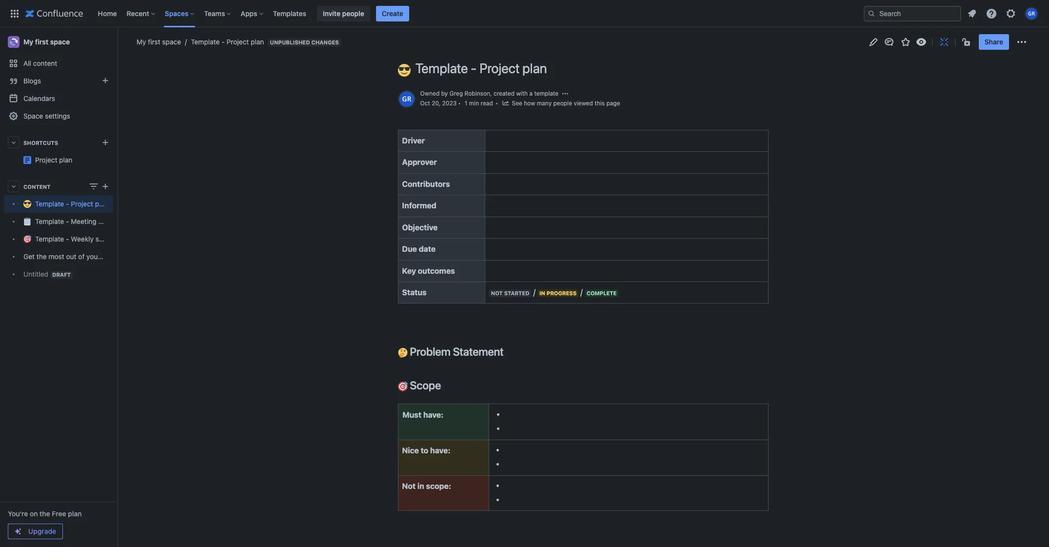 Task type: describe. For each thing, give the bounding box(es) containing it.
0 horizontal spatial space
[[50, 38, 70, 46]]

home
[[98, 9, 117, 17]]

1 vertical spatial the
[[40, 510, 50, 518]]

0 horizontal spatial my first space link
[[4, 32, 113, 52]]

2 first from the left
[[148, 38, 160, 46]]

shortcuts
[[23, 139, 58, 146]]

shortcuts button
[[4, 134, 113, 151]]

space element
[[0, 27, 151, 547]]

0 horizontal spatial in
[[418, 482, 424, 490]]

status
[[402, 288, 427, 297]]

team
[[102, 253, 118, 261]]

template for template - weekly status report link
[[35, 235, 64, 243]]

objective
[[402, 223, 438, 232]]

invite people
[[323, 9, 364, 17]]

a
[[530, 90, 533, 97]]

see how many people viewed this page
[[512, 99, 621, 107]]

1 min read
[[465, 99, 493, 107]]

contributors
[[402, 180, 450, 188]]

search image
[[868, 10, 876, 17]]

0 horizontal spatial template - project plan link
[[4, 195, 113, 213]]

many
[[537, 99, 552, 107]]

templates link
[[270, 6, 309, 21]]

due date
[[402, 245, 436, 253]]

template for template - meeting notes link
[[35, 217, 64, 226]]

2 my first space from the left
[[137, 38, 181, 46]]

unpublished changes
[[270, 39, 339, 45]]

people inside see how many people viewed this page button
[[554, 99, 573, 107]]

change view image
[[88, 181, 100, 192]]

apps
[[241, 9, 257, 17]]

first inside space element
[[35, 38, 48, 46]]

page
[[607, 99, 621, 107]]

recent button
[[124, 6, 159, 21]]

invite
[[323, 9, 341, 17]]

informed
[[402, 201, 437, 210]]

calendars
[[23, 94, 55, 102]]

template - meeting notes
[[35, 217, 116, 226]]

on
[[30, 510, 38, 518]]

project plan link up change view image
[[4, 151, 151, 169]]

1 horizontal spatial project plan
[[113, 152, 151, 160]]

2023
[[442, 99, 457, 107]]

1 horizontal spatial my first space link
[[137, 37, 181, 47]]

copy image for scope
[[440, 379, 452, 391]]

free
[[52, 510, 66, 518]]

share button
[[979, 34, 1010, 50]]

- for the leftmost template - project plan link
[[66, 200, 69, 208]]

20,
[[432, 99, 441, 107]]

out
[[66, 253, 76, 261]]

0 vertical spatial template - project plan
[[191, 38, 264, 46]]

statement
[[453, 345, 504, 358]]

all content link
[[4, 55, 113, 72]]

appswitcher icon image
[[9, 8, 20, 19]]

people inside invite people button
[[342, 9, 364, 17]]

not
[[402, 482, 416, 490]]

scope
[[408, 379, 441, 392]]

0 vertical spatial have:
[[424, 410, 444, 419]]

0 vertical spatial template - project plan link
[[181, 37, 264, 47]]

date
[[419, 245, 436, 253]]

not in scope:
[[402, 482, 451, 490]]

weekly
[[71, 235, 94, 243]]

spaces
[[165, 9, 189, 17]]

owned by greg robinson , created with a template
[[420, 90, 559, 97]]

untitled draft
[[23, 270, 71, 278]]

Search field
[[864, 6, 962, 21]]

create a page image
[[100, 181, 111, 192]]

:thinking: image
[[398, 348, 408, 358]]

all
[[23, 59, 31, 67]]

teams button
[[201, 6, 235, 21]]

invite people button
[[317, 6, 370, 21]]

scope:
[[426, 482, 451, 490]]

template - project plan image
[[23, 156, 31, 164]]

blogs link
[[4, 72, 113, 90]]

premium image
[[14, 528, 22, 535]]

get
[[23, 253, 35, 261]]

outcomes
[[418, 266, 455, 275]]

key
[[402, 266, 416, 275]]

notification icon image
[[967, 8, 979, 19]]

template for the leftmost template - project plan link
[[35, 200, 64, 208]]

nice
[[402, 446, 419, 455]]

blogs
[[23, 77, 41, 85]]

star image
[[900, 36, 912, 48]]

create
[[382, 9, 404, 17]]

your
[[86, 253, 100, 261]]

status
[[96, 235, 115, 243]]

see
[[512, 99, 523, 107]]

oct
[[420, 99, 430, 107]]

upgrade
[[28, 527, 56, 535]]

1 vertical spatial template - project plan
[[416, 60, 547, 76]]

recent
[[127, 9, 149, 17]]

project plan link down shortcuts "dropdown button" at the left of the page
[[35, 156, 72, 164]]

quick summary image
[[939, 36, 951, 48]]

settings
[[45, 112, 70, 120]]

tree inside space element
[[4, 195, 139, 283]]

collapse sidebar image
[[106, 32, 128, 52]]

read
[[481, 99, 493, 107]]

problem statement
[[408, 345, 504, 358]]

due
[[402, 245, 417, 253]]

my inside space element
[[23, 38, 33, 46]]

- down 'teams' dropdown button
[[222, 38, 225, 46]]

add shortcut image
[[100, 137, 111, 148]]

min
[[469, 99, 479, 107]]

oct 20, 2023
[[420, 99, 457, 107]]

template - meeting notes link
[[4, 213, 116, 230]]

meeting
[[71, 217, 97, 226]]

no restrictions image
[[962, 36, 974, 48]]

templates
[[273, 9, 306, 17]]

get the most out of your team space link
[[4, 248, 139, 266]]

progress
[[547, 290, 577, 296]]

calendars link
[[4, 90, 113, 107]]



Task type: locate. For each thing, give the bounding box(es) containing it.
2 / from the left
[[581, 288, 583, 297]]

1
[[465, 99, 468, 107]]

/ right started
[[534, 288, 536, 297]]

in right the not
[[418, 482, 424, 490]]

1 horizontal spatial people
[[554, 99, 573, 107]]

unpublished
[[270, 39, 310, 45]]

template up template - weekly status report link
[[35, 217, 64, 226]]

have: right must
[[424, 410, 444, 419]]

started
[[504, 290, 530, 296]]

2 horizontal spatial template - project plan
[[416, 60, 547, 76]]

my first space
[[23, 38, 70, 46], [137, 38, 181, 46]]

template - weekly status report link
[[4, 230, 136, 248]]

key outcomes
[[402, 266, 455, 275]]

with
[[517, 90, 528, 97]]

0 vertical spatial copy image
[[503, 346, 515, 357]]

the right on
[[40, 510, 50, 518]]

banner containing home
[[0, 0, 1050, 27]]

project
[[227, 38, 249, 46], [480, 60, 520, 76], [113, 152, 136, 160], [35, 156, 57, 164], [71, 200, 93, 208]]

in inside the not started / in progress / complete
[[540, 290, 546, 296]]

the inside 'link'
[[37, 253, 47, 261]]

/ right progress
[[581, 288, 583, 297]]

see how many people viewed this page button
[[502, 99, 621, 108]]

:thinking: image
[[398, 348, 408, 358]]

template - project plan link down 'teams' dropdown button
[[181, 37, 264, 47]]

,
[[491, 90, 492, 97]]

plan
[[251, 38, 264, 46], [523, 60, 547, 76], [137, 152, 151, 160], [59, 156, 72, 164], [95, 200, 108, 208], [68, 510, 82, 518]]

upgrade button
[[8, 524, 62, 539]]

template - project plan link up template - meeting notes at the top left
[[4, 195, 113, 213]]

confluence image
[[25, 8, 83, 19], [25, 8, 83, 19]]

with a template button
[[517, 89, 559, 98]]

my right the collapse sidebar 'icon' on the top
[[137, 38, 146, 46]]

1 horizontal spatial my first space
[[137, 38, 181, 46]]

most
[[49, 253, 64, 261]]

0 vertical spatial people
[[342, 9, 364, 17]]

0 horizontal spatial my first space
[[23, 38, 70, 46]]

approver
[[402, 158, 437, 167]]

content
[[23, 183, 51, 190]]

spaces button
[[162, 6, 198, 21]]

1 horizontal spatial space
[[120, 253, 139, 261]]

1 horizontal spatial template - project plan
[[191, 38, 264, 46]]

project plan link
[[4, 151, 151, 169], [35, 156, 72, 164]]

space settings
[[23, 112, 70, 120]]

1 horizontal spatial template - project plan link
[[181, 37, 264, 47]]

1 vertical spatial have:
[[430, 446, 451, 455]]

- up the robinson
[[471, 60, 477, 76]]

my first space inside space element
[[23, 38, 70, 46]]

home link
[[95, 6, 120, 21]]

banner
[[0, 0, 1050, 27]]

1 first from the left
[[35, 38, 48, 46]]

project inside tree
[[71, 200, 93, 208]]

:dart: image
[[398, 381, 408, 391], [398, 381, 408, 391]]

template - project plan
[[191, 38, 264, 46], [416, 60, 547, 76], [35, 200, 108, 208]]

the
[[37, 253, 47, 261], [40, 510, 50, 518]]

first down recent popup button
[[148, 38, 160, 46]]

- left meeting
[[66, 217, 69, 226]]

global element
[[6, 0, 862, 27]]

owned
[[420, 90, 440, 97]]

space settings link
[[4, 107, 113, 125]]

template - project plan inside tree
[[35, 200, 108, 208]]

my first space link up all content link
[[4, 32, 113, 52]]

notes
[[98, 217, 116, 226]]

apps button
[[238, 6, 267, 21]]

content
[[33, 59, 57, 67]]

0 vertical spatial in
[[540, 290, 546, 296]]

template down teams
[[191, 38, 220, 46]]

space
[[50, 38, 70, 46], [162, 38, 181, 46], [120, 253, 139, 261]]

create link
[[376, 6, 409, 21]]

settings icon image
[[1006, 8, 1018, 19]]

space down spaces
[[162, 38, 181, 46]]

people right invite
[[342, 9, 364, 17]]

all content
[[23, 59, 57, 67]]

copy image for problem statement
[[503, 346, 515, 357]]

space
[[23, 112, 43, 120]]

share
[[985, 38, 1004, 46]]

0 horizontal spatial copy image
[[440, 379, 452, 391]]

1 horizontal spatial /
[[581, 288, 583, 297]]

by
[[442, 90, 448, 97]]

not started / in progress / complete
[[491, 288, 617, 297]]

2 horizontal spatial space
[[162, 38, 181, 46]]

greg
[[450, 90, 463, 97]]

template - project plan link
[[181, 37, 264, 47], [4, 195, 113, 213]]

1 / from the left
[[534, 288, 536, 297]]

0 vertical spatial the
[[37, 253, 47, 261]]

1 my first space from the left
[[23, 38, 70, 46]]

greg robinson image
[[399, 91, 415, 107]]

template up most
[[35, 235, 64, 243]]

template up by
[[416, 60, 468, 76]]

help icon image
[[986, 8, 998, 19]]

0 horizontal spatial my
[[23, 38, 33, 46]]

must
[[403, 410, 422, 419]]

my up all
[[23, 38, 33, 46]]

untitled
[[23, 270, 48, 278]]

template - project plan up the robinson
[[416, 60, 547, 76]]

0 horizontal spatial template - project plan
[[35, 200, 108, 208]]

space up all content link
[[50, 38, 70, 46]]

template down content dropdown button
[[35, 200, 64, 208]]

problem
[[410, 345, 451, 358]]

template - project plan down 'teams' dropdown button
[[191, 38, 264, 46]]

template
[[535, 90, 559, 97]]

greg robinson link
[[450, 90, 491, 97]]

not
[[491, 290, 503, 296]]

- left weekly in the left of the page
[[66, 235, 69, 243]]

changes
[[312, 39, 339, 45]]

1 vertical spatial in
[[418, 482, 424, 490]]

this
[[595, 99, 605, 107]]

you're on the free plan
[[8, 510, 82, 518]]

create a blog image
[[100, 75, 111, 86]]

tree containing template - project plan
[[4, 195, 139, 283]]

in left progress
[[540, 290, 546, 296]]

1 horizontal spatial first
[[148, 38, 160, 46]]

:sunglasses: image
[[398, 64, 411, 76], [398, 64, 411, 76]]

0 horizontal spatial /
[[534, 288, 536, 297]]

1 vertical spatial copy image
[[440, 379, 452, 391]]

my first space link down recent popup button
[[137, 37, 181, 47]]

1 my from the left
[[23, 38, 33, 46]]

1 vertical spatial people
[[554, 99, 573, 107]]

template
[[191, 38, 220, 46], [416, 60, 468, 76], [35, 200, 64, 208], [35, 217, 64, 226], [35, 235, 64, 243]]

more actions image
[[1017, 36, 1028, 48]]

edit this page image
[[868, 36, 880, 48]]

to
[[421, 446, 429, 455]]

my first space up content
[[23, 38, 70, 46]]

have: right the "to"
[[430, 446, 451, 455]]

template - project plan up template - meeting notes at the top left
[[35, 200, 108, 208]]

first
[[35, 38, 48, 46], [148, 38, 160, 46]]

-
[[222, 38, 225, 46], [471, 60, 477, 76], [66, 200, 69, 208], [66, 217, 69, 226], [66, 235, 69, 243]]

complete
[[587, 290, 617, 296]]

plan inside tree
[[95, 200, 108, 208]]

report
[[117, 235, 136, 243]]

my first space link
[[4, 32, 113, 52], [137, 37, 181, 47]]

people down "manage page ownership" image
[[554, 99, 573, 107]]

manage page ownership image
[[562, 90, 570, 98]]

2 vertical spatial template - project plan
[[35, 200, 108, 208]]

my first space down recent popup button
[[137, 38, 181, 46]]

1 horizontal spatial in
[[540, 290, 546, 296]]

- for template - meeting notes link
[[66, 217, 69, 226]]

people
[[342, 9, 364, 17], [554, 99, 573, 107]]

how
[[524, 99, 536, 107]]

0 horizontal spatial people
[[342, 9, 364, 17]]

project plan
[[113, 152, 151, 160], [35, 156, 72, 164]]

tree
[[4, 195, 139, 283]]

the right the get
[[37, 253, 47, 261]]

space inside get the most out of your team space 'link'
[[120, 253, 139, 261]]

first up the "all content"
[[35, 38, 48, 46]]

template - weekly status report
[[35, 235, 136, 243]]

- up template - meeting notes link
[[66, 200, 69, 208]]

0 horizontal spatial project plan
[[35, 156, 72, 164]]

- for template - weekly status report link
[[66, 235, 69, 243]]

robinson
[[465, 90, 491, 97]]

copy image
[[503, 346, 515, 357], [440, 379, 452, 391]]

1 horizontal spatial my
[[137, 38, 146, 46]]

1 vertical spatial template - project plan link
[[4, 195, 113, 213]]

content button
[[4, 178, 113, 195]]

1 horizontal spatial copy image
[[503, 346, 515, 357]]

created
[[494, 90, 515, 97]]

space down report on the top of page
[[120, 253, 139, 261]]

viewed
[[574, 99, 593, 107]]

0 horizontal spatial first
[[35, 38, 48, 46]]

2 my from the left
[[137, 38, 146, 46]]

nice to have:
[[402, 446, 451, 455]]

of
[[78, 253, 85, 261]]

stop watching image
[[916, 36, 928, 48]]



Task type: vqa. For each thing, say whether or not it's contained in the screenshot.
list item
no



